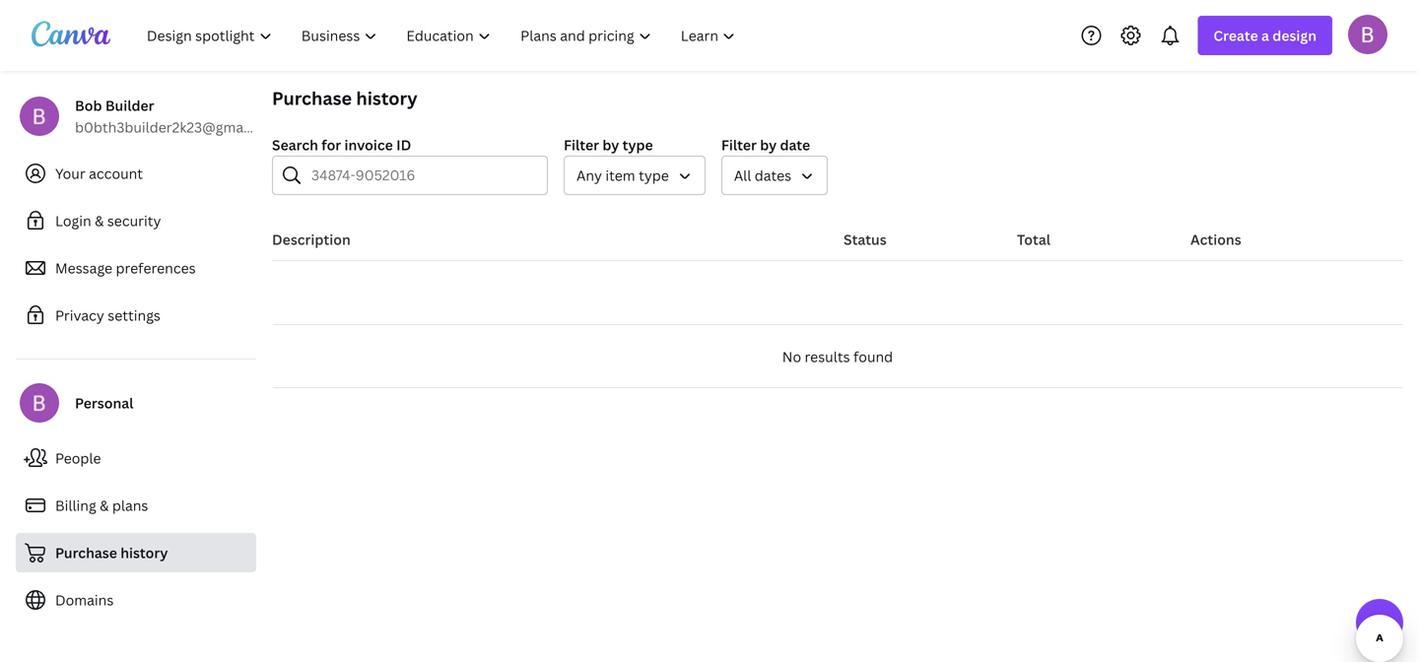 Task type: locate. For each thing, give the bounding box(es) containing it.
1 vertical spatial purchase history
[[55, 543, 168, 562]]

1 horizontal spatial purchase history
[[272, 86, 418, 110]]

by up the item
[[602, 135, 619, 154]]

filter up any
[[564, 135, 599, 154]]

bob
[[75, 96, 102, 115]]

& right login
[[95, 211, 104, 230]]

Any item type button
[[564, 156, 705, 195]]

purchase history
[[272, 86, 418, 110], [55, 543, 168, 562]]

your account
[[55, 164, 143, 183]]

?
[[1374, 608, 1385, 637]]

no
[[782, 347, 801, 366]]

1 vertical spatial type
[[639, 166, 669, 185]]

security
[[107, 211, 161, 230]]

filter by type
[[564, 135, 653, 154]]

your account link
[[16, 154, 256, 193]]

1 vertical spatial history
[[120, 543, 168, 562]]

purchase up domains
[[55, 543, 117, 562]]

type
[[622, 135, 653, 154], [639, 166, 669, 185]]

any
[[576, 166, 602, 185]]

0 horizontal spatial by
[[602, 135, 619, 154]]

create
[[1213, 26, 1258, 45]]

1 horizontal spatial purchase
[[272, 86, 352, 110]]

purchase history up search for invoice id
[[272, 86, 418, 110]]

login & security
[[55, 211, 161, 230]]

message
[[55, 259, 112, 277]]

1 horizontal spatial history
[[356, 86, 418, 110]]

1 vertical spatial &
[[100, 496, 109, 515]]

invoice
[[344, 135, 393, 154]]

0 vertical spatial history
[[356, 86, 418, 110]]

settings
[[108, 306, 161, 325]]

filter by date
[[721, 135, 810, 154]]

purchase
[[272, 86, 352, 110], [55, 543, 117, 562]]

filter
[[564, 135, 599, 154], [721, 135, 757, 154]]

privacy settings link
[[16, 296, 256, 335]]

status
[[844, 230, 887, 249]]

privacy
[[55, 306, 104, 325]]

no results found
[[782, 347, 893, 366]]

& for billing
[[100, 496, 109, 515]]

type right the item
[[639, 166, 669, 185]]

purchase history link
[[16, 533, 256, 573]]

by left date
[[760, 135, 777, 154]]

filter for filter by type
[[564, 135, 599, 154]]

&
[[95, 211, 104, 230], [100, 496, 109, 515]]

purchase up "search"
[[272, 86, 352, 110]]

2 filter from the left
[[721, 135, 757, 154]]

purchase history down billing & plans
[[55, 543, 168, 562]]

0 horizontal spatial history
[[120, 543, 168, 562]]

all
[[734, 166, 751, 185]]

1 filter from the left
[[564, 135, 599, 154]]

0 vertical spatial purchase
[[272, 86, 352, 110]]

history
[[356, 86, 418, 110], [120, 543, 168, 562]]

1 by from the left
[[602, 135, 619, 154]]

dates
[[755, 166, 791, 185]]

& left plans
[[100, 496, 109, 515]]

found
[[853, 347, 893, 366]]

any item type
[[576, 166, 669, 185]]

history down billing & plans link
[[120, 543, 168, 562]]

people link
[[16, 439, 256, 478]]

date
[[780, 135, 810, 154]]

history up id
[[356, 86, 418, 110]]

type inside button
[[639, 166, 669, 185]]

0 horizontal spatial purchase history
[[55, 543, 168, 562]]

0 horizontal spatial purchase
[[55, 543, 117, 562]]

1 horizontal spatial by
[[760, 135, 777, 154]]

type up any item type button
[[622, 135, 653, 154]]

by
[[602, 135, 619, 154], [760, 135, 777, 154]]

0 horizontal spatial filter
[[564, 135, 599, 154]]

0 vertical spatial &
[[95, 211, 104, 230]]

results
[[805, 347, 850, 366]]

builder
[[105, 96, 154, 115]]

type for any item type
[[639, 166, 669, 185]]

type for filter by type
[[622, 135, 653, 154]]

1 horizontal spatial filter
[[721, 135, 757, 154]]

bob builder b0bth3builder2k23@gmail.com
[[75, 96, 284, 136]]

0 vertical spatial type
[[622, 135, 653, 154]]

create a design
[[1213, 26, 1317, 45]]

filter up 'all'
[[721, 135, 757, 154]]

2 by from the left
[[760, 135, 777, 154]]



Task type: vqa. For each thing, say whether or not it's contained in the screenshot.
Upload a font
no



Task type: describe. For each thing, give the bounding box(es) containing it.
a
[[1261, 26, 1269, 45]]

domains
[[55, 591, 114, 609]]

top level navigation element
[[134, 16, 752, 55]]

by for type
[[602, 135, 619, 154]]

message preferences
[[55, 259, 196, 277]]

? button
[[1356, 599, 1403, 646]]

domains link
[[16, 580, 256, 620]]

description
[[272, 230, 351, 249]]

1 vertical spatial purchase
[[55, 543, 117, 562]]

bob builder image
[[1348, 15, 1387, 54]]

search
[[272, 135, 318, 154]]

your
[[55, 164, 85, 183]]

design
[[1272, 26, 1317, 45]]

account
[[89, 164, 143, 183]]

item
[[605, 166, 635, 185]]

by for date
[[760, 135, 777, 154]]

create a design button
[[1198, 16, 1332, 55]]

all dates
[[734, 166, 791, 185]]

& for login
[[95, 211, 104, 230]]

people
[[55, 449, 101, 468]]

id
[[396, 135, 411, 154]]

0 vertical spatial purchase history
[[272, 86, 418, 110]]

billing
[[55, 496, 96, 515]]

total
[[1017, 230, 1050, 249]]

search for invoice id
[[272, 135, 411, 154]]

preferences
[[116, 259, 196, 277]]

b0bth3builder2k23@gmail.com
[[75, 118, 284, 136]]

login
[[55, 211, 91, 230]]

login & security link
[[16, 201, 256, 240]]

actions
[[1190, 230, 1241, 249]]

personal
[[75, 394, 133, 412]]

for
[[321, 135, 341, 154]]

All dates button
[[721, 156, 828, 195]]

Search for invoice ID text field
[[311, 157, 535, 194]]

plans
[[112, 496, 148, 515]]

billing & plans
[[55, 496, 148, 515]]

message preferences link
[[16, 248, 256, 288]]

filter for filter by date
[[721, 135, 757, 154]]

history inside purchase history link
[[120, 543, 168, 562]]

privacy settings
[[55, 306, 161, 325]]

billing & plans link
[[16, 486, 256, 525]]



